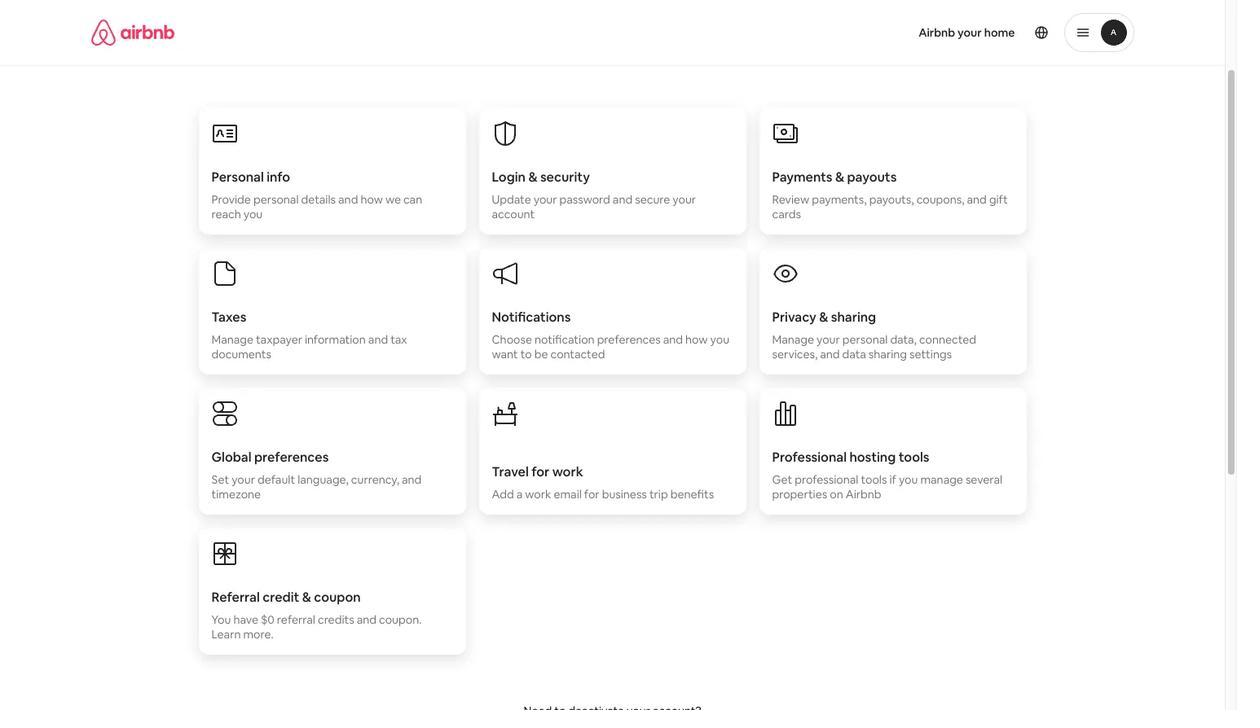 Task type: vqa. For each thing, say whether or not it's contained in the screenshot.
& inside the 'LOGIN & SECURITY UPDATE YOUR PASSWORD AND SECURE YOUR ACCOUNT'
yes



Task type: locate. For each thing, give the bounding box(es) containing it.
info
[[267, 169, 290, 186]]

contacted
[[551, 347, 605, 362]]

tools left if
[[861, 473, 887, 487]]

1 vertical spatial preferences
[[254, 449, 329, 466]]

you inside professional hosting tools get professional tools if you manage several properties on airbnb
[[899, 473, 918, 487]]

manage down privacy on the top
[[772, 333, 814, 347]]

work
[[552, 464, 583, 481], [525, 487, 551, 502]]

preferences right notification
[[597, 333, 661, 347]]

sharing right data
[[869, 347, 907, 362]]

referral credit & coupon you have $0 referral credits and coupon. learn more.
[[211, 589, 422, 642]]

manage down the taxes
[[211, 333, 253, 347]]

0 horizontal spatial work
[[525, 487, 551, 502]]

properties
[[772, 487, 827, 502]]

add
[[492, 487, 514, 502]]

tools up "manage"
[[899, 449, 930, 466]]

2 manage from the left
[[772, 333, 814, 347]]

& for privacy
[[819, 309, 828, 326]]

airbnb
[[919, 25, 955, 40], [846, 487, 881, 502]]

preferences up default
[[254, 449, 329, 466]]

0 vertical spatial preferences
[[597, 333, 661, 347]]

personal
[[253, 192, 299, 207], [842, 333, 888, 347]]

1 horizontal spatial manage
[[772, 333, 814, 347]]

0 vertical spatial airbnb
[[919, 25, 955, 40]]

2 horizontal spatial you
[[899, 473, 918, 487]]

your left home
[[958, 25, 982, 40]]

more.
[[243, 628, 274, 642]]

global preferences set your default language, currency, and timezone
[[211, 449, 422, 502]]

airbnb inside 'airbnb your home' link
[[919, 25, 955, 40]]

and inside the privacy & sharing manage your personal data, connected services, and data sharing settings
[[820, 347, 840, 362]]

airbnb right the on
[[846, 487, 881, 502]]

airbnb inside professional hosting tools get professional tools if you manage several properties on airbnb
[[846, 487, 881, 502]]

for right email
[[584, 487, 600, 502]]

0 horizontal spatial airbnb
[[846, 487, 881, 502]]

data
[[842, 347, 866, 362]]

1 vertical spatial personal
[[842, 333, 888, 347]]

personal left data,
[[842, 333, 888, 347]]

review
[[772, 192, 809, 207]]

work right a
[[525, 487, 551, 502]]

1 horizontal spatial work
[[552, 464, 583, 481]]

& up payments,
[[835, 169, 844, 186]]

and inside referral credit & coupon you have $0 referral credits and coupon. learn more.
[[357, 613, 377, 628]]

work up email
[[552, 464, 583, 481]]

your
[[958, 25, 982, 40], [534, 192, 557, 207], [673, 192, 696, 207], [817, 333, 840, 347], [232, 473, 255, 487]]

you inside notifications choose notification preferences and how you want to be contacted
[[710, 333, 729, 347]]

settings
[[909, 347, 952, 362]]

on
[[830, 487, 843, 502]]

referral
[[277, 613, 315, 628]]

credit
[[263, 589, 299, 606]]

have
[[233, 613, 258, 628]]

payouts
[[847, 169, 897, 186]]

you inside personal info provide personal details and how we can reach you
[[244, 207, 263, 222]]

you left services, at the right of the page
[[710, 333, 729, 347]]

& for payments
[[835, 169, 844, 186]]

0 horizontal spatial for
[[531, 464, 550, 481]]

preferences
[[597, 333, 661, 347], [254, 449, 329, 466]]

travel
[[492, 464, 529, 481]]

1 manage from the left
[[211, 333, 253, 347]]

to
[[520, 347, 532, 362]]

you
[[211, 613, 231, 628]]

details
[[301, 192, 336, 207]]

1 horizontal spatial how
[[685, 333, 708, 347]]

0 horizontal spatial preferences
[[254, 449, 329, 466]]

privacy & sharing manage your personal data, connected services, and data sharing settings
[[772, 309, 976, 362]]

if
[[890, 473, 896, 487]]

tools
[[899, 449, 930, 466], [861, 473, 887, 487]]

a
[[516, 487, 523, 502]]

& right login
[[528, 169, 538, 186]]

0 horizontal spatial tools
[[861, 473, 887, 487]]

1 vertical spatial airbnb
[[846, 487, 881, 502]]

& inside login & security update your password and secure your account
[[528, 169, 538, 186]]

0 vertical spatial how
[[361, 192, 383, 207]]

0 horizontal spatial how
[[361, 192, 383, 207]]

0 vertical spatial you
[[244, 207, 263, 222]]

how inside personal info provide personal details and how we can reach you
[[361, 192, 383, 207]]

your left data
[[817, 333, 840, 347]]

sharing up data
[[831, 309, 876, 326]]

account
[[492, 207, 535, 222]]

1 horizontal spatial you
[[710, 333, 729, 347]]

taxes
[[211, 309, 246, 326]]

login & security update your password and secure your account
[[492, 169, 696, 222]]

how
[[361, 192, 383, 207], [685, 333, 708, 347]]

2 vertical spatial you
[[899, 473, 918, 487]]

airbnb left home
[[919, 25, 955, 40]]

0 horizontal spatial you
[[244, 207, 263, 222]]

secure
[[635, 192, 670, 207]]

manage
[[211, 333, 253, 347], [772, 333, 814, 347]]

connected
[[919, 333, 976, 347]]

& up referral
[[302, 589, 311, 606]]

1 horizontal spatial personal
[[842, 333, 888, 347]]

for
[[531, 464, 550, 481], [584, 487, 600, 502]]

0 horizontal spatial manage
[[211, 333, 253, 347]]

& inside the privacy & sharing manage your personal data, connected services, and data sharing settings
[[819, 309, 828, 326]]

sharing
[[831, 309, 876, 326], [869, 347, 907, 362]]

manage
[[920, 473, 963, 487]]

default
[[257, 473, 295, 487]]

get
[[772, 473, 792, 487]]

you
[[244, 207, 263, 222], [710, 333, 729, 347], [899, 473, 918, 487]]

0 vertical spatial tools
[[899, 449, 930, 466]]

for right travel
[[531, 464, 550, 481]]

0 vertical spatial personal
[[253, 192, 299, 207]]

& right privacy on the top
[[819, 309, 828, 326]]

you right reach
[[244, 207, 263, 222]]

1 horizontal spatial tools
[[899, 449, 930, 466]]

and
[[338, 192, 358, 207], [613, 192, 633, 207], [967, 192, 987, 207], [368, 333, 388, 347], [663, 333, 683, 347], [820, 347, 840, 362], [402, 473, 422, 487], [357, 613, 377, 628]]

& inside payments & payouts review payments, payouts, coupons, and gift cards
[[835, 169, 844, 186]]

1 horizontal spatial for
[[584, 487, 600, 502]]

0 vertical spatial for
[[531, 464, 550, 481]]

notifications choose notification preferences and how you want to be contacted
[[492, 309, 729, 362]]

1 horizontal spatial preferences
[[597, 333, 661, 347]]

set
[[211, 473, 229, 487]]

&
[[528, 169, 538, 186], [835, 169, 844, 186], [819, 309, 828, 326], [302, 589, 311, 606]]

1 vertical spatial how
[[685, 333, 708, 347]]

0 horizontal spatial personal
[[253, 192, 299, 207]]

you right if
[[899, 473, 918, 487]]

1 vertical spatial tools
[[861, 473, 887, 487]]

update
[[492, 192, 531, 207]]

cards
[[772, 207, 801, 222]]

1 horizontal spatial airbnb
[[919, 25, 955, 40]]

airbnb your home link
[[909, 15, 1025, 50]]

we
[[385, 192, 401, 207]]

your right set
[[232, 473, 255, 487]]

manage inside taxes manage taxpayer information and tax documents
[[211, 333, 253, 347]]

how inside notifications choose notification preferences and how you want to be contacted
[[685, 333, 708, 347]]

and inside login & security update your password and secure your account
[[613, 192, 633, 207]]

professional
[[795, 473, 858, 487]]

personal down info
[[253, 192, 299, 207]]

taxpayer
[[256, 333, 302, 347]]

your inside the profile element
[[958, 25, 982, 40]]

personal inside the privacy & sharing manage your personal data, connected services, and data sharing settings
[[842, 333, 888, 347]]

coupon.
[[379, 613, 422, 628]]

and inside payments & payouts review payments, payouts, coupons, and gift cards
[[967, 192, 987, 207]]

1 vertical spatial you
[[710, 333, 729, 347]]

information
[[305, 333, 366, 347]]



Task type: describe. For each thing, give the bounding box(es) containing it.
payouts,
[[869, 192, 914, 207]]

notifications
[[492, 309, 571, 326]]

referral
[[211, 589, 260, 606]]

& inside referral credit & coupon you have $0 referral credits and coupon. learn more.
[[302, 589, 311, 606]]

your inside the privacy & sharing manage your personal data, connected services, and data sharing settings
[[817, 333, 840, 347]]

coupons,
[[917, 192, 965, 207]]

language,
[[298, 473, 349, 487]]

home
[[984, 25, 1015, 40]]

profile element
[[632, 0, 1134, 65]]

your inside global preferences set your default language, currency, and timezone
[[232, 473, 255, 487]]

0 vertical spatial work
[[552, 464, 583, 481]]

be
[[534, 347, 548, 362]]

& for login
[[528, 169, 538, 186]]

want
[[492, 347, 518, 362]]

professional
[[772, 449, 847, 466]]

professional hosting tools get professional tools if you manage several properties on airbnb
[[772, 449, 1002, 502]]

personal inside personal info provide personal details and how we can reach you
[[253, 192, 299, 207]]

privacy
[[772, 309, 816, 326]]

timezone
[[211, 487, 261, 502]]

choose
[[492, 333, 532, 347]]

personal info provide personal details and how we can reach you
[[211, 169, 422, 222]]

your down security
[[534, 192, 557, 207]]

benefits
[[670, 487, 714, 502]]

business
[[602, 487, 647, 502]]

taxes manage taxpayer information and tax documents
[[211, 309, 407, 362]]

your right secure
[[673, 192, 696, 207]]

and inside taxes manage taxpayer information and tax documents
[[368, 333, 388, 347]]

data,
[[890, 333, 917, 347]]

preferences inside global preferences set your default language, currency, and timezone
[[254, 449, 329, 466]]

0 vertical spatial sharing
[[831, 309, 876, 326]]

payments
[[772, 169, 833, 186]]

services,
[[772, 347, 818, 362]]

provide
[[211, 192, 251, 207]]

currency,
[[351, 473, 399, 487]]

airbnb your home
[[919, 25, 1015, 40]]

tax
[[391, 333, 407, 347]]

coupon
[[314, 589, 361, 606]]

reach
[[211, 207, 241, 222]]

payments,
[[812, 192, 867, 207]]

$0
[[261, 613, 274, 628]]

1 vertical spatial for
[[584, 487, 600, 502]]

travel for work add a work email for business trip benefits
[[492, 464, 714, 502]]

gift
[[989, 192, 1008, 207]]

1 vertical spatial sharing
[[869, 347, 907, 362]]

trip
[[649, 487, 668, 502]]

payments & payouts review payments, payouts, coupons, and gift cards
[[772, 169, 1008, 222]]

documents
[[211, 347, 271, 362]]

password
[[559, 192, 610, 207]]

learn
[[211, 628, 241, 642]]

can
[[403, 192, 422, 207]]

global
[[211, 449, 251, 466]]

login
[[492, 169, 526, 186]]

several
[[966, 473, 1002, 487]]

manage inside the privacy & sharing manage your personal data, connected services, and data sharing settings
[[772, 333, 814, 347]]

notification
[[535, 333, 595, 347]]

and inside notifications choose notification preferences and how you want to be contacted
[[663, 333, 683, 347]]

email
[[554, 487, 582, 502]]

and inside global preferences set your default language, currency, and timezone
[[402, 473, 422, 487]]

credits
[[318, 613, 354, 628]]

1 vertical spatial work
[[525, 487, 551, 502]]

preferences inside notifications choose notification preferences and how you want to be contacted
[[597, 333, 661, 347]]

hosting
[[850, 449, 896, 466]]

security
[[540, 169, 590, 186]]

and inside personal info provide personal details and how we can reach you
[[338, 192, 358, 207]]

personal
[[211, 169, 264, 186]]



